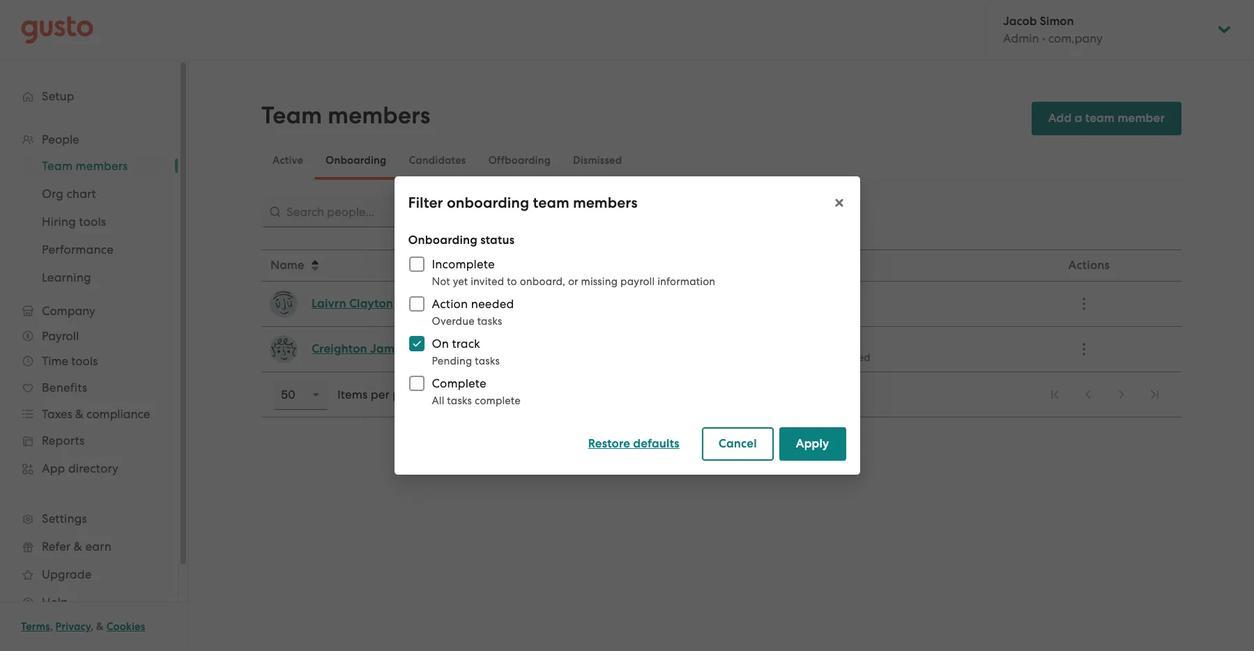Task type: vqa. For each thing, say whether or not it's contained in the screenshot.
onboarding within grid
yes



Task type: locate. For each thing, give the bounding box(es) containing it.
laivrn clayton's avatar image
[[270, 290, 298, 318]]

all tasks complete
[[432, 395, 521, 407]]

Incomplete checkbox
[[401, 249, 432, 280]]

creighton james
[[312, 342, 407, 356]]

2 , from the left
[[91, 620, 94, 633]]

overdue tasks
[[432, 315, 502, 328]]

tasks for needed
[[477, 315, 502, 328]]

0 vertical spatial onboarding
[[447, 194, 529, 212]]

2 vertical spatial tasks
[[447, 395, 472, 407]]

team left new notifications icon
[[533, 194, 569, 212]]

,
[[50, 620, 53, 633], [91, 620, 94, 633]]

onboarding down team members
[[326, 154, 386, 167]]

apply button
[[779, 427, 846, 461]]

tasks
[[477, 315, 502, 328], [475, 355, 500, 367], [447, 395, 472, 407]]

team right a
[[1085, 111, 1115, 125]]

0 horizontal spatial onboarding
[[447, 194, 529, 212]]

onboarding for filter
[[447, 194, 529, 212]]

1 vertical spatial onboarding
[[408, 233, 478, 247]]

payroll
[[620, 275, 655, 288]]

offboarding button
[[477, 144, 562, 177]]

onboarding up incomplete at the top of page
[[408, 233, 478, 247]]

members down dismissed button
[[573, 194, 638, 212]]

on
[[432, 337, 449, 351]]

team members tab list
[[261, 141, 1182, 180]]

creighton james's avatar image
[[270, 335, 298, 363]]

apply
[[796, 436, 829, 451]]

restore defaults button
[[571, 427, 696, 461]]

pending tasks
[[432, 355, 500, 367]]

onboarding inside button
[[326, 154, 386, 167]]

0 horizontal spatial team
[[533, 194, 569, 212]]

onboarding inside dialog
[[447, 194, 529, 212]]

onboarding people filters dialog
[[394, 176, 860, 475]]

team inside button
[[1085, 111, 1115, 125]]

, left privacy
[[50, 620, 53, 633]]

onboarding inside dialog
[[408, 233, 478, 247]]

1 vertical spatial tasks
[[475, 355, 500, 367]]

tasks down track
[[475, 355, 500, 367]]

grid
[[261, 250, 1182, 372]]

onboarding button
[[314, 144, 398, 177]]

1 horizontal spatial onboarding
[[408, 233, 478, 247]]

tasks down "complete"
[[447, 395, 472, 407]]

creighton james link
[[312, 341, 407, 358]]

needed
[[471, 297, 514, 311]]

onboarding up status
[[447, 194, 529, 212]]

onboarding
[[326, 154, 386, 167], [408, 233, 478, 247]]

or
[[568, 275, 578, 288]]

0 vertical spatial tasks
[[477, 315, 502, 328]]

add
[[1048, 111, 1072, 125]]

1 horizontal spatial team
[[1085, 111, 1115, 125]]

members up the onboarding button
[[328, 101, 430, 130]]

name
[[270, 258, 304, 273]]

list
[[1039, 379, 1170, 410]]

onboarding status
[[408, 233, 515, 247]]

onboarding left not
[[758, 351, 815, 364]]

pending
[[432, 355, 472, 367]]

clayton
[[349, 296, 393, 311]]

information
[[658, 275, 716, 288]]

self onboarding not started
[[737, 351, 870, 364]]

onboarding inside grid
[[758, 351, 815, 364]]

1 horizontal spatial members
[[573, 194, 638, 212]]

team inside onboarding people filters dialog
[[533, 194, 569, 212]]

tasks for track
[[475, 355, 500, 367]]

team
[[261, 101, 322, 130]]

complete
[[432, 376, 486, 390]]

0 horizontal spatial onboarding
[[326, 154, 386, 167]]

items per page
[[337, 388, 422, 402]]

onboarding for self
[[758, 351, 815, 364]]

new notifications image
[[574, 205, 588, 219]]

1 vertical spatial members
[[573, 194, 638, 212]]

dismissed button
[[562, 144, 633, 177]]

tasks down 'needed'
[[477, 315, 502, 328]]

not
[[432, 275, 450, 288]]

team
[[1085, 111, 1115, 125], [533, 194, 569, 212]]

0 vertical spatial team
[[1085, 111, 1115, 125]]

, left &
[[91, 620, 94, 633]]

laivrn clayton link
[[312, 296, 393, 312]]

on track
[[432, 337, 480, 351]]

team members
[[261, 101, 430, 130]]

0 horizontal spatial ,
[[50, 620, 53, 633]]

0 horizontal spatial members
[[328, 101, 430, 130]]

not
[[817, 351, 833, 364]]

1 horizontal spatial onboarding
[[758, 351, 815, 364]]

new notifications image
[[574, 205, 588, 219]]

cancel button
[[702, 427, 774, 461]]

complete
[[475, 395, 521, 407]]

onboarding for onboarding status
[[408, 233, 478, 247]]

1 horizontal spatial ,
[[91, 620, 94, 633]]

list inside page navigation element
[[1039, 379, 1170, 410]]

onboarding
[[447, 194, 529, 212], [758, 351, 815, 364]]

a
[[1075, 111, 1082, 125]]

invited
[[471, 275, 504, 288]]

Search people... field
[[261, 197, 557, 227]]

cookies button
[[106, 618, 145, 635]]

1 vertical spatial team
[[533, 194, 569, 212]]

members
[[328, 101, 430, 130], [573, 194, 638, 212]]

1 vertical spatial onboarding
[[758, 351, 815, 364]]

Complete checkbox
[[401, 368, 432, 399]]

candidates
[[409, 154, 466, 167]]

terms , privacy , & cookies
[[21, 620, 145, 633]]

0 vertical spatial onboarding
[[326, 154, 386, 167]]



Task type: describe. For each thing, give the bounding box(es) containing it.
laivrn clayton
[[312, 296, 393, 311]]

filter
[[408, 194, 443, 212]]

add a team member
[[1048, 111, 1165, 125]]

privacy link
[[55, 620, 91, 633]]

&
[[96, 620, 104, 633]]

dismissed
[[573, 154, 622, 167]]

items
[[337, 388, 368, 402]]

add a team member button
[[1032, 102, 1182, 135]]

terms link
[[21, 620, 50, 633]]

page
[[393, 388, 422, 402]]

james
[[370, 342, 407, 356]]

action
[[432, 297, 468, 311]]

terms
[[21, 620, 50, 633]]

restore
[[588, 436, 630, 451]]

active
[[273, 154, 303, 167]]

offboarding
[[488, 154, 551, 167]]

incomplete
[[432, 257, 495, 271]]

Action needed checkbox
[[401, 289, 432, 319]]

members inside onboarding people filters dialog
[[573, 194, 638, 212]]

home image
[[21, 16, 93, 44]]

name button
[[262, 251, 582, 280]]

track
[[452, 337, 480, 351]]

cancel
[[719, 436, 757, 451]]

0 vertical spatial members
[[328, 101, 430, 130]]

to
[[507, 275, 517, 288]]

privacy
[[55, 620, 91, 633]]

all
[[432, 395, 444, 407]]

laivrn
[[312, 296, 346, 311]]

On track checkbox
[[401, 328, 432, 359]]

restore defaults
[[588, 436, 680, 451]]

filter onboarding team members
[[408, 194, 638, 212]]

grid containing name
[[261, 250, 1182, 372]]

missing
[[581, 275, 618, 288]]

started
[[836, 351, 870, 364]]

onboard,
[[520, 275, 565, 288]]

yet
[[453, 275, 468, 288]]

active button
[[261, 144, 314, 177]]

team for onboarding
[[533, 194, 569, 212]]

defaults
[[633, 436, 680, 451]]

onboarding for onboarding
[[326, 154, 386, 167]]

page navigation element
[[261, 372, 1182, 418]]

cookies
[[106, 620, 145, 633]]

self
[[737, 351, 755, 364]]

team for a
[[1085, 111, 1115, 125]]

action needed
[[432, 297, 514, 311]]

member
[[1118, 111, 1165, 125]]

per
[[371, 388, 390, 402]]

overdue
[[432, 315, 475, 328]]

status
[[481, 233, 515, 247]]

candidates button
[[398, 144, 477, 177]]

1 , from the left
[[50, 620, 53, 633]]

creighton
[[312, 342, 367, 356]]

not yet invited to onboard, or missing payroll information
[[432, 275, 716, 288]]

account menu element
[[985, 0, 1233, 59]]



